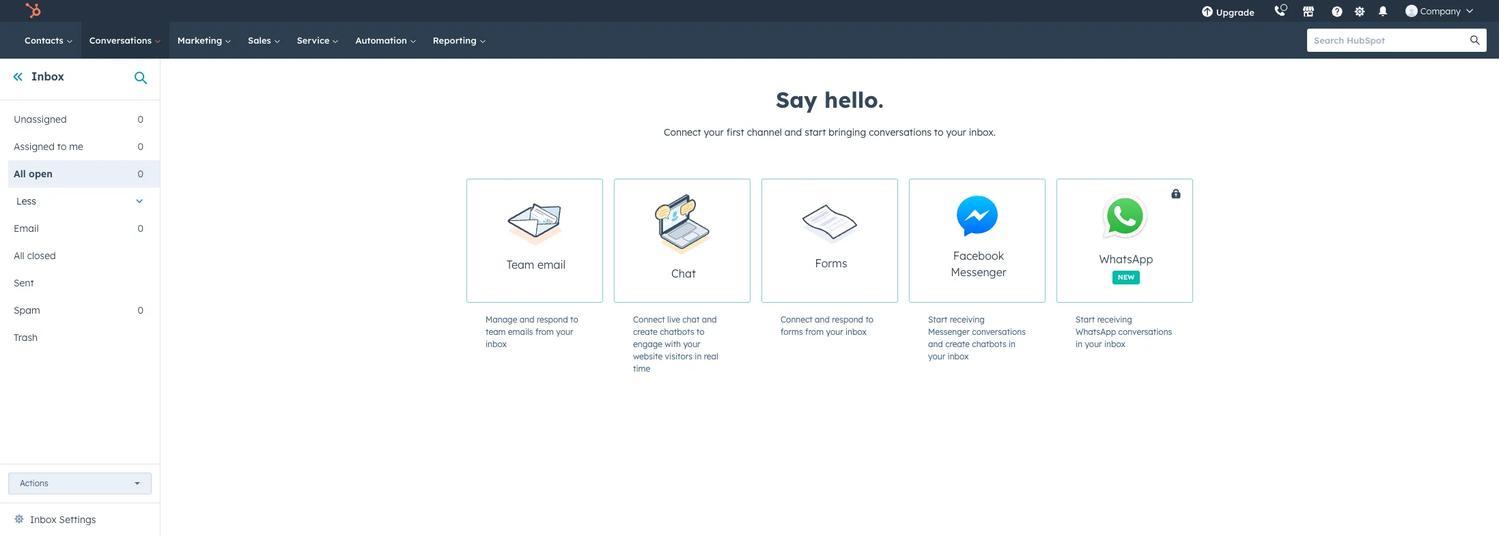 Task type: vqa. For each thing, say whether or not it's contained in the screenshot.


Task type: describe. For each thing, give the bounding box(es) containing it.
less
[[16, 195, 36, 208]]

inbox settings
[[30, 514, 96, 527]]

Chat checkbox
[[614, 179, 751, 303]]

real
[[704, 352, 718, 362]]

your inside the start receiving whatsapp conversations in your inbox
[[1085, 339, 1102, 350]]

search button
[[1464, 29, 1487, 52]]

forms
[[781, 327, 803, 337]]

all closed button
[[8, 242, 143, 270]]

marketplaces image
[[1302, 6, 1315, 18]]

your inside start receiving messenger conversations and create chatbots in your inbox
[[928, 352, 945, 362]]

contacts
[[25, 35, 66, 46]]

to inside connect and respond to forms from your inbox
[[866, 315, 874, 325]]

hello.
[[824, 86, 884, 113]]

Forms checkbox
[[762, 179, 898, 303]]

your inside manage and respond to team emails from your inbox
[[556, 327, 573, 337]]

email
[[14, 223, 39, 235]]

conversations
[[89, 35, 154, 46]]

chatbots inside connect live chat and create chatbots to engage with your website visitors in real time
[[660, 327, 694, 337]]

facebook messenger
[[951, 249, 1007, 279]]

conversations for start receiving whatsapp conversations in your inbox
[[1119, 327, 1172, 337]]

Facebook Messenger checkbox
[[909, 179, 1046, 303]]

actions button
[[8, 473, 152, 495]]

calling icon image
[[1274, 5, 1286, 18]]

inbox.
[[969, 126, 996, 139]]

connect left first
[[664, 126, 701, 139]]

chat
[[683, 315, 700, 325]]

emails
[[508, 327, 533, 337]]

start for start receiving whatsapp conversations in your inbox
[[1076, 315, 1095, 325]]

sent
[[14, 277, 34, 290]]

connect your first channel and start bringing conversations to your inbox.
[[664, 126, 996, 139]]

start
[[805, 126, 826, 139]]

respond for team email
[[537, 315, 568, 325]]

time
[[633, 364, 650, 374]]

spam
[[14, 305, 40, 317]]

upgrade
[[1216, 7, 1255, 18]]

inbox for inbox
[[31, 70, 64, 83]]

sales link
[[240, 22, 289, 59]]

respond for forms
[[832, 315, 863, 325]]

connect for chat
[[633, 315, 665, 325]]

notifications image
[[1377, 6, 1389, 18]]

in inside start receiving messenger conversations and create chatbots in your inbox
[[1009, 339, 1016, 350]]

automation
[[355, 35, 410, 46]]

company
[[1421, 5, 1461, 16]]

assigned
[[14, 141, 55, 153]]

hubspot link
[[16, 3, 51, 19]]

jacob simon image
[[1405, 5, 1418, 17]]

from inside connect and respond to forms from your inbox
[[805, 327, 824, 337]]

connect live chat and create chatbots to engage with your website visitors in real time
[[633, 315, 718, 374]]

trash
[[14, 332, 38, 344]]

me
[[69, 141, 83, 153]]

live
[[667, 315, 680, 325]]

help button
[[1326, 0, 1349, 22]]

sent button
[[8, 270, 143, 297]]

all open
[[14, 168, 53, 180]]

calling icon button
[[1268, 2, 1291, 20]]

connect for forms
[[781, 315, 813, 325]]

receiving for whatsapp
[[1097, 315, 1132, 325]]

start receiving whatsapp conversations in your inbox
[[1076, 315, 1172, 350]]

actions
[[20, 479, 48, 489]]

new
[[1118, 273, 1135, 282]]

inbox inside start receiving messenger conversations and create chatbots in your inbox
[[948, 352, 969, 362]]

service link
[[289, 22, 347, 59]]

to inside manage and respond to team emails from your inbox
[[570, 315, 578, 325]]

start for start receiving messenger conversations and create chatbots in your inbox
[[928, 315, 948, 325]]



Task type: locate. For each thing, give the bounding box(es) containing it.
0 for all open
[[138, 168, 143, 180]]

start
[[928, 315, 948, 325], [1076, 315, 1095, 325]]

inbox down contacts link
[[31, 70, 64, 83]]

conversations for start receiving messenger conversations and create chatbots in your inbox
[[972, 327, 1026, 337]]

say hello.
[[776, 86, 884, 113]]

2 horizontal spatial conversations
[[1119, 327, 1172, 337]]

and inside manage and respond to team emails from your inbox
[[520, 315, 534, 325]]

1 horizontal spatial create
[[945, 339, 970, 350]]

notifications button
[[1371, 0, 1395, 22]]

inbox left settings
[[30, 514, 56, 527]]

5 0 from the top
[[138, 305, 143, 317]]

connect up forms
[[781, 315, 813, 325]]

messenger inside start receiving messenger conversations and create chatbots in your inbox
[[928, 327, 970, 337]]

from
[[535, 327, 554, 337], [805, 327, 824, 337]]

create
[[633, 327, 658, 337], [945, 339, 970, 350]]

all closed
[[14, 250, 56, 262]]

connect
[[664, 126, 701, 139], [633, 315, 665, 325], [781, 315, 813, 325]]

1 horizontal spatial from
[[805, 327, 824, 337]]

whatsapp new
[[1099, 252, 1153, 282]]

from right emails
[[535, 327, 554, 337]]

in inside the start receiving whatsapp conversations in your inbox
[[1076, 339, 1083, 350]]

1 horizontal spatial start
[[1076, 315, 1095, 325]]

1 vertical spatial whatsapp
[[1076, 327, 1116, 337]]

0 horizontal spatial from
[[535, 327, 554, 337]]

0 vertical spatial whatsapp
[[1099, 252, 1153, 266]]

create inside start receiving messenger conversations and create chatbots in your inbox
[[945, 339, 970, 350]]

unassigned
[[14, 113, 67, 126]]

company button
[[1397, 0, 1481, 22]]

start inside the start receiving whatsapp conversations in your inbox
[[1076, 315, 1095, 325]]

conversations inside start receiving messenger conversations and create chatbots in your inbox
[[972, 327, 1026, 337]]

help image
[[1331, 6, 1343, 18]]

start inside start receiving messenger conversations and create chatbots in your inbox
[[928, 315, 948, 325]]

1 all from the top
[[14, 168, 26, 180]]

respond inside manage and respond to team emails from your inbox
[[537, 315, 568, 325]]

search image
[[1471, 36, 1480, 45]]

in
[[1009, 339, 1016, 350], [1076, 339, 1083, 350], [695, 352, 702, 362]]

trash button
[[8, 324, 143, 352]]

inbox inside connect and respond to forms from your inbox
[[846, 327, 867, 337]]

all for all open
[[14, 168, 26, 180]]

create inside connect live chat and create chatbots to engage with your website visitors in real time
[[633, 327, 658, 337]]

1 vertical spatial chatbots
[[972, 339, 1007, 350]]

and inside start receiving messenger conversations and create chatbots in your inbox
[[928, 339, 943, 350]]

all left open
[[14, 168, 26, 180]]

receiving down new
[[1097, 315, 1132, 325]]

2 from from the left
[[805, 327, 824, 337]]

1 horizontal spatial conversations
[[972, 327, 1026, 337]]

and inside connect and respond to forms from your inbox
[[815, 315, 830, 325]]

0 horizontal spatial receiving
[[950, 315, 985, 325]]

settings link
[[1352, 4, 1369, 18]]

team email
[[507, 258, 566, 272]]

2 respond from the left
[[832, 315, 863, 325]]

engage
[[633, 339, 662, 350]]

receiving down facebook messenger
[[950, 315, 985, 325]]

connect and respond to forms from your inbox
[[781, 315, 874, 337]]

1 respond from the left
[[537, 315, 568, 325]]

receiving inside start receiving messenger conversations and create chatbots in your inbox
[[950, 315, 985, 325]]

team
[[486, 327, 506, 337]]

whatsapp inside the start receiving whatsapp conversations in your inbox
[[1076, 327, 1116, 337]]

to
[[934, 126, 944, 139], [57, 141, 67, 153], [570, 315, 578, 325], [866, 315, 874, 325], [697, 327, 705, 337]]

1 receiving from the left
[[950, 315, 985, 325]]

reporting link
[[425, 22, 494, 59]]

2 horizontal spatial in
[[1076, 339, 1083, 350]]

2 all from the top
[[14, 250, 24, 262]]

1 vertical spatial all
[[14, 250, 24, 262]]

messenger inside checkbox
[[951, 266, 1007, 279]]

assigned to me
[[14, 141, 83, 153]]

sales
[[248, 35, 274, 46]]

marketplaces button
[[1294, 0, 1323, 22]]

all left closed on the left of page
[[14, 250, 24, 262]]

to inside connect live chat and create chatbots to engage with your website visitors in real time
[[697, 327, 705, 337]]

with
[[665, 339, 681, 350]]

connect up "engage"
[[633, 315, 665, 325]]

0 horizontal spatial conversations
[[869, 126, 932, 139]]

open
[[29, 168, 53, 180]]

first
[[727, 126, 744, 139]]

menu item
[[1264, 0, 1267, 22]]

conversations
[[869, 126, 932, 139], [972, 327, 1026, 337], [1119, 327, 1172, 337]]

team
[[507, 258, 534, 272]]

1 vertical spatial inbox
[[30, 514, 56, 527]]

closed
[[27, 250, 56, 262]]

0 horizontal spatial create
[[633, 327, 658, 337]]

1 vertical spatial create
[[945, 339, 970, 350]]

receiving
[[950, 315, 985, 325], [1097, 315, 1132, 325]]

start receiving messenger conversations and create chatbots in your inbox
[[928, 315, 1026, 362]]

channel
[[747, 126, 782, 139]]

your inside connect and respond to forms from your inbox
[[826, 327, 843, 337]]

settings image
[[1354, 6, 1366, 18]]

respond down forms on the right
[[832, 315, 863, 325]]

0 for email
[[138, 223, 143, 235]]

your inside connect live chat and create chatbots to engage with your website visitors in real time
[[683, 339, 700, 350]]

0 for spam
[[138, 305, 143, 317]]

visitors
[[665, 352, 693, 362]]

0 for assigned to me
[[138, 141, 143, 153]]

website
[[633, 352, 663, 362]]

conversations inside the start receiving whatsapp conversations in your inbox
[[1119, 327, 1172, 337]]

receiving inside the start receiving whatsapp conversations in your inbox
[[1097, 315, 1132, 325]]

1 start from the left
[[928, 315, 948, 325]]

1 from from the left
[[535, 327, 554, 337]]

respond right manage
[[537, 315, 568, 325]]

respond
[[537, 315, 568, 325], [832, 315, 863, 325]]

chatbots inside start receiving messenger conversations and create chatbots in your inbox
[[972, 339, 1007, 350]]

inbox
[[846, 327, 867, 337], [486, 339, 507, 350], [1104, 339, 1126, 350], [948, 352, 969, 362]]

whatsapp
[[1099, 252, 1153, 266], [1076, 327, 1116, 337]]

reporting
[[433, 35, 479, 46]]

0 vertical spatial all
[[14, 168, 26, 180]]

chat
[[671, 267, 696, 280]]

bringing
[[829, 126, 866, 139]]

None checkbox
[[1057, 179, 1244, 303]]

manage
[[486, 315, 517, 325]]

email
[[537, 258, 566, 272]]

inbox for inbox settings
[[30, 514, 56, 527]]

1 horizontal spatial in
[[1009, 339, 1016, 350]]

0 vertical spatial chatbots
[[660, 327, 694, 337]]

1 horizontal spatial receiving
[[1097, 315, 1132, 325]]

manage and respond to team emails from your inbox
[[486, 315, 578, 350]]

2 0 from the top
[[138, 141, 143, 153]]

facebook
[[953, 249, 1004, 263]]

0 horizontal spatial in
[[695, 352, 702, 362]]

hubspot image
[[25, 3, 41, 19]]

service
[[297, 35, 332, 46]]

2 receiving from the left
[[1097, 315, 1132, 325]]

1 vertical spatial messenger
[[928, 327, 970, 337]]

conversations link
[[81, 22, 169, 59]]

4 0 from the top
[[138, 223, 143, 235]]

from right forms
[[805, 327, 824, 337]]

Team email checkbox
[[466, 179, 603, 303]]

1 horizontal spatial chatbots
[[972, 339, 1007, 350]]

inbox inside manage and respond to team emails from your inbox
[[486, 339, 507, 350]]

0 vertical spatial messenger
[[951, 266, 1007, 279]]

menu
[[1192, 0, 1483, 22]]

chatbots
[[660, 327, 694, 337], [972, 339, 1007, 350]]

all
[[14, 168, 26, 180], [14, 250, 24, 262]]

0 horizontal spatial start
[[928, 315, 948, 325]]

1 0 from the top
[[138, 113, 143, 126]]

all inside all closed button
[[14, 250, 24, 262]]

settings
[[59, 514, 96, 527]]

connect inside connect and respond to forms from your inbox
[[781, 315, 813, 325]]

respond inside connect and respond to forms from your inbox
[[832, 315, 863, 325]]

2 start from the left
[[1076, 315, 1095, 325]]

say
[[776, 86, 817, 113]]

connect inside connect live chat and create chatbots to engage with your website visitors in real time
[[633, 315, 665, 325]]

0 horizontal spatial chatbots
[[660, 327, 694, 337]]

none checkbox containing whatsapp
[[1057, 179, 1244, 303]]

receiving for messenger
[[950, 315, 985, 325]]

and
[[785, 126, 802, 139], [520, 315, 534, 325], [702, 315, 717, 325], [815, 315, 830, 325], [928, 339, 943, 350]]

all for all closed
[[14, 250, 24, 262]]

marketing link
[[169, 22, 240, 59]]

inbox
[[31, 70, 64, 83], [30, 514, 56, 527]]

automation link
[[347, 22, 425, 59]]

from inside manage and respond to team emails from your inbox
[[535, 327, 554, 337]]

0 horizontal spatial respond
[[537, 315, 568, 325]]

inbox inside the start receiving whatsapp conversations in your inbox
[[1104, 339, 1126, 350]]

1 horizontal spatial respond
[[832, 315, 863, 325]]

inbox settings link
[[30, 512, 96, 529]]

messenger
[[951, 266, 1007, 279], [928, 327, 970, 337]]

3 0 from the top
[[138, 168, 143, 180]]

0
[[138, 113, 143, 126], [138, 141, 143, 153], [138, 168, 143, 180], [138, 223, 143, 235], [138, 305, 143, 317]]

upgrade image
[[1201, 6, 1213, 18]]

your
[[704, 126, 724, 139], [946, 126, 966, 139], [556, 327, 573, 337], [826, 327, 843, 337], [683, 339, 700, 350], [1085, 339, 1102, 350], [928, 352, 945, 362]]

0 for unassigned
[[138, 113, 143, 126]]

menu containing company
[[1192, 0, 1483, 22]]

in inside connect live chat and create chatbots to engage with your website visitors in real time
[[695, 352, 702, 362]]

0 vertical spatial inbox
[[31, 70, 64, 83]]

and inside connect live chat and create chatbots to engage with your website visitors in real time
[[702, 315, 717, 325]]

marketing
[[177, 35, 225, 46]]

forms
[[815, 257, 847, 271]]

contacts link
[[16, 22, 81, 59]]

0 vertical spatial create
[[633, 327, 658, 337]]

Search HubSpot search field
[[1307, 29, 1475, 52]]



